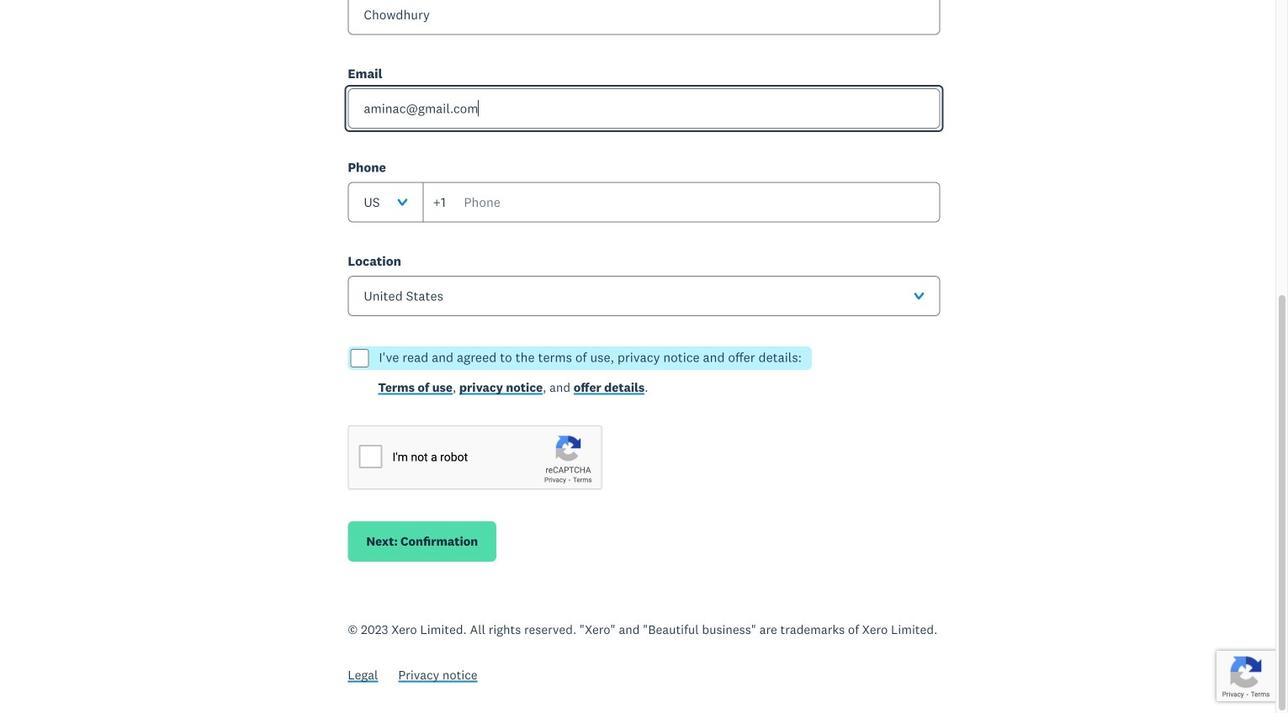 Task type: locate. For each thing, give the bounding box(es) containing it.
Email email field
[[348, 88, 941, 129]]



Task type: describe. For each thing, give the bounding box(es) containing it.
Phone text field
[[423, 182, 941, 222]]

Last name text field
[[348, 0, 941, 35]]



Task type: vqa. For each thing, say whether or not it's contained in the screenshot.
Security
no



